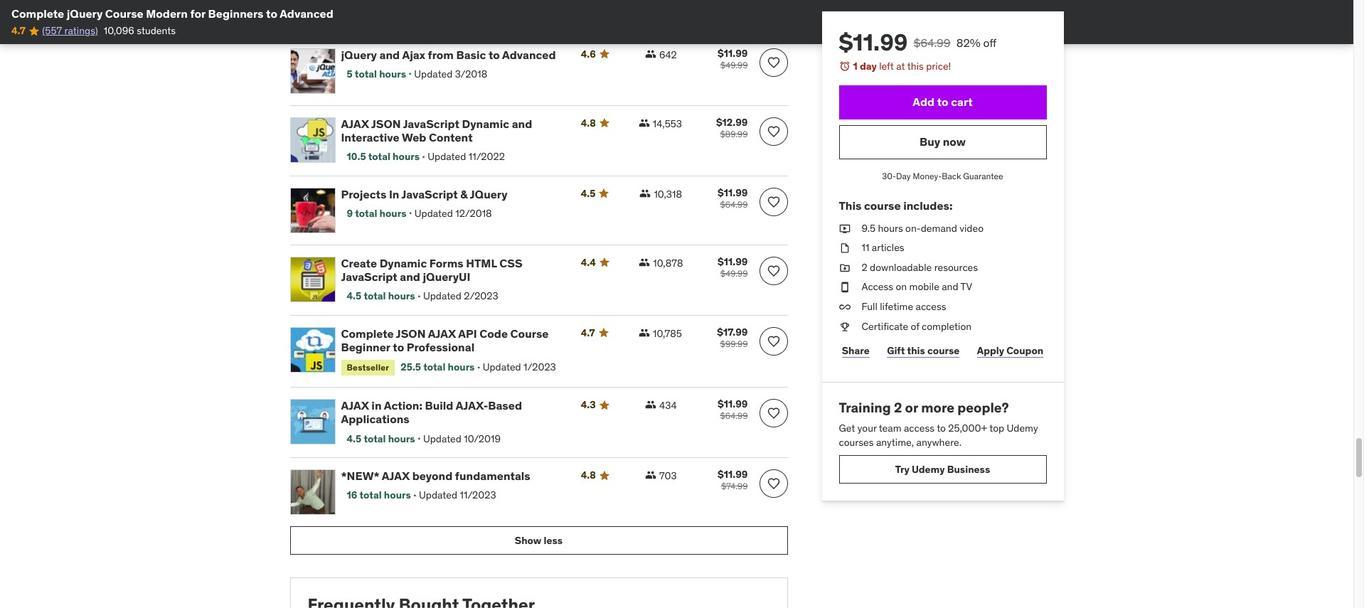 Task type: vqa. For each thing, say whether or not it's contained in the screenshot.


Task type: describe. For each thing, give the bounding box(es) containing it.
total for and
[[355, 67, 377, 80]]

completion
[[922, 320, 972, 333]]

ajax inside complete json ajax api code course beginner to professional
[[428, 326, 456, 340]]

share
[[842, 344, 870, 357]]

$17.99
[[717, 325, 748, 338]]

on-
[[906, 222, 921, 234]]

0 horizontal spatial udemy
[[912, 463, 945, 476]]

$64.99 for ajax in action: build ajax-based applications
[[720, 411, 748, 421]]

1
[[853, 60, 858, 73]]

16
[[347, 489, 357, 502]]

4.8 for ajax json javascript dynamic and interactive web content
[[581, 116, 596, 129]]

left
[[879, 60, 894, 73]]

$11.99 $64.99 82% off
[[839, 28, 997, 57]]

9 total hours
[[347, 207, 407, 220]]

action:
[[384, 399, 423, 413]]

$11.99 for jquery and ajax from basic to advanced
[[718, 47, 748, 59]]

updated 10/2019
[[423, 432, 501, 445]]

apply coupon
[[977, 344, 1044, 357]]

try udemy business
[[895, 463, 990, 476]]

xsmall image for access on mobile and tv
[[839, 281, 850, 294]]

xsmall image for full lifetime access
[[839, 300, 850, 314]]

11/2022
[[469, 150, 505, 163]]

includes:
[[904, 199, 953, 213]]

now
[[943, 134, 966, 149]]

beginners
[[208, 6, 264, 21]]

complete for complete jquery course modern for beginners to advanced
[[11, 6, 64, 21]]

$11.99 $49.99 for create dynamic forms html css javascript and jqueryui
[[718, 255, 748, 279]]

apply
[[977, 344, 1005, 357]]

video
[[960, 222, 984, 234]]

or
[[905, 399, 918, 416]]

html
[[466, 256, 497, 270]]

$74.99
[[721, 481, 748, 492]]

complete json ajax api code course beginner to professional
[[341, 326, 549, 354]]

money-
[[913, 170, 942, 181]]

xsmall image for 14,553
[[639, 117, 650, 128]]

updated for fundamentals
[[419, 489, 457, 502]]

projects in javascript & jquery link
[[341, 187, 564, 201]]

0 vertical spatial course
[[864, 199, 901, 213]]

$64.99 inside $11.99 $64.99 82% off
[[914, 36, 951, 50]]

forms
[[430, 256, 464, 270]]

total for json
[[368, 150, 391, 163]]

hours for ajax json javascript dynamic and interactive web content
[[393, 150, 420, 163]]

0 vertical spatial 4.5
[[581, 187, 596, 200]]

jquery and ajax from basic to advanced
[[341, 47, 556, 62]]

total for dynamic
[[364, 289, 386, 302]]

10.5
[[347, 150, 366, 163]]

applications
[[341, 412, 410, 426]]

dynamic inside ajax json javascript dynamic and interactive web content
[[462, 116, 509, 131]]

$11.99 for ajax in action: build ajax-based applications
[[718, 398, 748, 411]]

try udemy business link
[[839, 455, 1047, 484]]

jquery inside jquery and ajax from basic to advanced link
[[341, 47, 377, 62]]

hours for *new* ajax beyond fundamentals
[[384, 489, 411, 502]]

updated for dynamic
[[428, 150, 466, 163]]

0 vertical spatial advanced
[[280, 6, 334, 21]]

$49.99 for jquery and ajax from basic to advanced
[[720, 59, 748, 70]]

total for in
[[364, 432, 386, 445]]

(557
[[42, 24, 62, 37]]

hours for ajax in action: build ajax-based applications
[[388, 432, 415, 445]]

show less button
[[290, 527, 788, 555]]

resources
[[935, 261, 978, 274]]

updated 3/2018
[[414, 67, 488, 80]]

10/2019
[[464, 432, 501, 445]]

share button
[[839, 337, 873, 365]]

4.3
[[581, 399, 596, 411]]

jquery
[[470, 187, 508, 201]]

xsmall image for 9.5 hours on-demand video
[[839, 222, 850, 236]]

hours down complete json ajax api code course beginner to professional link at left
[[448, 361, 475, 374]]

16 total hours
[[347, 489, 411, 502]]

9.5 hours on-demand video
[[862, 222, 984, 234]]

projects in javascript & jquery
[[341, 187, 508, 201]]

ajax json javascript dynamic and interactive web content
[[341, 116, 532, 144]]

create
[[341, 256, 377, 270]]

3 wishlist image from the top
[[767, 477, 781, 491]]

css
[[500, 256, 523, 270]]

wishlist image for ajax in action: build ajax-based applications
[[767, 406, 781, 421]]

wishlist image for projects in javascript & jquery
[[767, 195, 781, 209]]

wishlist image for basic
[[767, 55, 781, 69]]

this
[[839, 199, 862, 213]]

2 inside 'training 2 or more people? get your team access to 25,000+ top udemy courses anytime, anywhere.'
[[894, 399, 902, 416]]

downloadable
[[870, 261, 932, 274]]

full
[[862, 300, 878, 313]]

ajax-
[[456, 399, 488, 413]]

guarantee
[[963, 170, 1004, 181]]

anywhere.
[[917, 436, 962, 449]]

0 vertical spatial access
[[916, 300, 947, 313]]

4.6
[[581, 47, 596, 60]]

price!
[[926, 60, 951, 73]]

in
[[389, 187, 399, 201]]

total down professional in the left of the page
[[423, 361, 446, 374]]

gift this course link
[[884, 337, 963, 365]]

buy now button
[[839, 125, 1047, 159]]

0 vertical spatial 2
[[862, 261, 868, 274]]

this course includes:
[[839, 199, 953, 213]]

beyond
[[412, 469, 453, 483]]

ajax
[[402, 47, 425, 62]]

1 day left at this price!
[[853, 60, 951, 73]]

to right beginners
[[266, 6, 277, 21]]

xsmall image for 10,878
[[639, 257, 650, 268]]

to right basic
[[489, 47, 500, 62]]

$11.99 for *new* ajax beyond fundamentals
[[718, 468, 748, 481]]

and inside create dynamic forms html css javascript and jqueryui
[[400, 269, 420, 284]]

updated 11/2022
[[428, 150, 505, 163]]

team
[[879, 422, 902, 435]]

xsmall image for 642
[[645, 48, 657, 59]]

certificate of completion
[[862, 320, 972, 333]]

10,785
[[653, 327, 682, 340]]

based
[[488, 399, 522, 413]]

$17.99 $99.99
[[717, 325, 748, 349]]

students
[[137, 24, 176, 37]]

add
[[913, 95, 935, 109]]

25.5
[[401, 361, 421, 374]]

4.5 for create dynamic forms html css javascript and jqueryui
[[347, 289, 362, 302]]

business
[[947, 463, 990, 476]]

and inside ajax json javascript dynamic and interactive web content
[[512, 116, 532, 131]]

updated 11/2023
[[419, 489, 496, 502]]

updated for &
[[415, 207, 453, 220]]

0 horizontal spatial 4.7
[[11, 24, 26, 37]]

xsmall image for 2 downloadable resources
[[839, 261, 850, 275]]

web
[[402, 130, 426, 144]]

courses
[[839, 436, 874, 449]]

certificate
[[862, 320, 909, 333]]



Task type: locate. For each thing, give the bounding box(es) containing it.
javascript for in
[[402, 187, 458, 201]]

dynamic inside create dynamic forms html css javascript and jqueryui
[[380, 256, 427, 270]]

1 vertical spatial this
[[907, 344, 925, 357]]

course
[[864, 199, 901, 213], [928, 344, 960, 357]]

complete inside complete json ajax api code course beginner to professional
[[341, 326, 394, 340]]

1 vertical spatial $11.99 $64.99
[[718, 398, 748, 421]]

4.5 total hours down create
[[347, 289, 415, 302]]

$11.99 right 10,878
[[718, 255, 748, 268]]

$11.99 right 642
[[718, 47, 748, 59]]

1 horizontal spatial complete
[[341, 326, 394, 340]]

11 articles
[[862, 241, 905, 254]]

anytime,
[[876, 436, 914, 449]]

$99.99
[[720, 338, 748, 349]]

course up updated 1/2023
[[511, 326, 549, 340]]

updated down from
[[414, 67, 453, 80]]

updated 1/2023
[[483, 361, 556, 374]]

articles
[[872, 241, 905, 254]]

hours down the 'in'
[[380, 207, 407, 220]]

ajax in action: build ajax-based applications link
[[341, 399, 564, 427]]

3 wishlist image from the top
[[767, 334, 781, 348]]

ajax inside ajax json javascript dynamic and interactive web content
[[341, 116, 369, 131]]

1 vertical spatial 2
[[894, 399, 902, 416]]

2 vertical spatial 4.5
[[347, 432, 362, 445]]

$11.99 down $89.99
[[718, 186, 748, 199]]

udemy inside 'training 2 or more people? get your team access to 25,000+ top udemy courses anytime, anywhere.'
[[1007, 422, 1038, 435]]

hours up "articles"
[[878, 222, 903, 234]]

1 vertical spatial $11.99 $49.99
[[718, 255, 748, 279]]

jquery and ajax from basic to advanced link
[[341, 47, 564, 62]]

training 2 or more people? get your team access to 25,000+ top udemy courses anytime, anywhere.
[[839, 399, 1038, 449]]

0 horizontal spatial course
[[864, 199, 901, 213]]

1 vertical spatial complete
[[341, 326, 394, 340]]

1 vertical spatial $49.99
[[720, 268, 748, 279]]

json inside complete json ajax api code course beginner to professional
[[396, 326, 426, 340]]

lifetime
[[880, 300, 914, 313]]

on
[[896, 281, 907, 293]]

people?
[[958, 399, 1009, 416]]

0 vertical spatial $64.99
[[914, 36, 951, 50]]

1 vertical spatial access
[[904, 422, 935, 435]]

day
[[860, 60, 877, 73]]

1 vertical spatial jquery
[[341, 47, 377, 62]]

demand
[[921, 222, 957, 234]]

ajax left api
[[428, 326, 456, 340]]

full lifetime access
[[862, 300, 947, 313]]

javascript down 9 total hours
[[341, 269, 398, 284]]

703
[[660, 470, 677, 483]]

updated for html
[[423, 289, 462, 302]]

to inside 'training 2 or more people? get your team access to 25,000+ top udemy courses anytime, anywhere.'
[[937, 422, 946, 435]]

2 $11.99 $49.99 from the top
[[718, 255, 748, 279]]

hours down ajax
[[379, 67, 406, 80]]

json up 25.5
[[396, 326, 426, 340]]

add to cart
[[913, 95, 973, 109]]

1 vertical spatial advanced
[[502, 47, 556, 62]]

updated down projects in javascript & jquery
[[415, 207, 453, 220]]

jqueryui
[[423, 269, 471, 284]]

this right at
[[908, 60, 924, 73]]

hours down create dynamic forms html css javascript and jqueryui
[[388, 289, 415, 302]]

json inside ajax json javascript dynamic and interactive web content
[[371, 116, 401, 131]]

1 vertical spatial course
[[928, 344, 960, 357]]

0 vertical spatial this
[[908, 60, 924, 73]]

ajax inside "link"
[[382, 469, 410, 483]]

5
[[347, 67, 353, 80]]

updated down code
[[483, 361, 521, 374]]

get
[[839, 422, 855, 435]]

xsmall image left full
[[839, 300, 850, 314]]

jquery up 5
[[341, 47, 377, 62]]

back
[[942, 170, 961, 181]]

1 vertical spatial $64.99
[[720, 199, 748, 210]]

to up anywhere. on the right of page
[[937, 422, 946, 435]]

xsmall image for certificate of completion
[[839, 320, 850, 334]]

2 wishlist image from the top
[[767, 124, 781, 138]]

$64.99 for projects in javascript & jquery
[[720, 199, 748, 210]]

$11.99 $64.99 for projects in javascript & jquery
[[718, 186, 748, 210]]

interactive
[[341, 130, 400, 144]]

xsmall image left 11
[[839, 241, 850, 255]]

0 vertical spatial complete
[[11, 6, 64, 21]]

*new* ajax beyond fundamentals link
[[341, 469, 564, 483]]

total for in
[[355, 207, 377, 220]]

$64.99
[[914, 36, 951, 50], [720, 199, 748, 210], [720, 411, 748, 421]]

0 horizontal spatial advanced
[[280, 6, 334, 21]]

1 vertical spatial dynamic
[[380, 256, 427, 270]]

access on mobile and tv
[[862, 281, 973, 293]]

$49.99 up the $17.99 at right
[[720, 268, 748, 279]]

updated down *new* ajax beyond fundamentals
[[419, 489, 457, 502]]

total right 5
[[355, 67, 377, 80]]

gift
[[887, 344, 905, 357]]

1 horizontal spatial advanced
[[502, 47, 556, 62]]

updated for from
[[414, 67, 453, 80]]

30-
[[882, 170, 896, 181]]

apply coupon button
[[974, 337, 1047, 365]]

total down interactive
[[368, 150, 391, 163]]

coupon
[[1007, 344, 1044, 357]]

1 $11.99 $64.99 from the top
[[718, 186, 748, 210]]

0 vertical spatial 4.7
[[11, 24, 26, 37]]

udemy right try
[[912, 463, 945, 476]]

0 vertical spatial javascript
[[403, 116, 460, 131]]

xsmall image left 14,553
[[639, 117, 650, 128]]

1 vertical spatial 4.7
[[581, 326, 595, 339]]

updated down jqueryui
[[423, 289, 462, 302]]

11
[[862, 241, 870, 254]]

5 total hours
[[347, 67, 406, 80]]

total down create
[[364, 289, 386, 302]]

10,096 students
[[104, 24, 176, 37]]

hours for create dynamic forms html css javascript and jqueryui
[[388, 289, 415, 302]]

1 vertical spatial course
[[511, 326, 549, 340]]

day
[[896, 170, 911, 181]]

2/2023
[[464, 289, 498, 302]]

json left web
[[371, 116, 401, 131]]

0 vertical spatial 4.5 total hours
[[347, 289, 415, 302]]

$64.99 up price! in the top of the page
[[914, 36, 951, 50]]

course down completion
[[928, 344, 960, 357]]

1 horizontal spatial udemy
[[1007, 422, 1038, 435]]

$11.99 $74.99
[[718, 468, 748, 492]]

0 vertical spatial jquery
[[67, 6, 103, 21]]

1 vertical spatial wishlist image
[[767, 124, 781, 138]]

*new* ajax beyond fundamentals
[[341, 469, 531, 483]]

0 horizontal spatial dynamic
[[380, 256, 427, 270]]

4.8 down 4.6
[[581, 116, 596, 129]]

$11.99 $49.99 up $12.99
[[718, 47, 748, 70]]

javascript up updated 12/2018
[[402, 187, 458, 201]]

ajax inside ajax in action: build ajax-based applications
[[341, 399, 369, 413]]

1 vertical spatial 4.8
[[581, 469, 596, 482]]

xsmall image
[[645, 48, 657, 59], [639, 117, 650, 128], [640, 187, 651, 199], [839, 222, 850, 236], [839, 241, 850, 255], [639, 257, 650, 268], [839, 300, 850, 314]]

4.8 down 4.3
[[581, 469, 596, 482]]

2
[[862, 261, 868, 274], [894, 399, 902, 416]]

$49.99 for create dynamic forms html css javascript and jqueryui
[[720, 268, 748, 279]]

access inside 'training 2 or more people? get your team access to 25,000+ top udemy courses anytime, anywhere.'
[[904, 422, 935, 435]]

2 $11.99 $64.99 from the top
[[718, 398, 748, 421]]

2 $49.99 from the top
[[720, 268, 748, 279]]

2 vertical spatial wishlist image
[[767, 477, 781, 491]]

ajax up the '10.5'
[[341, 116, 369, 131]]

1 $11.99 $49.99 from the top
[[718, 47, 748, 70]]

hours down *new* ajax beyond fundamentals
[[384, 489, 411, 502]]

$89.99
[[720, 128, 748, 139]]

javascript inside create dynamic forms html css javascript and jqueryui
[[341, 269, 398, 284]]

complete
[[11, 6, 64, 21], [341, 326, 394, 340]]

(557 ratings)
[[42, 24, 98, 37]]

2 4.8 from the top
[[581, 469, 596, 482]]

access
[[916, 300, 947, 313], [904, 422, 935, 435]]

10,318
[[654, 187, 682, 200]]

total right 16
[[360, 489, 382, 502]]

updated down ajax in action: build ajax-based applications link
[[423, 432, 462, 445]]

at
[[897, 60, 905, 73]]

2 vertical spatial javascript
[[341, 269, 398, 284]]

$11.99 $49.99 for jquery and ajax from basic to advanced
[[718, 47, 748, 70]]

your
[[858, 422, 877, 435]]

642
[[659, 48, 677, 61]]

2 wishlist image from the top
[[767, 264, 781, 278]]

this inside 'gift this course' link
[[907, 344, 925, 357]]

try
[[895, 463, 910, 476]]

hours for projects in javascript & jquery
[[380, 207, 407, 220]]

xsmall image left 642
[[645, 48, 657, 59]]

$64.99 right 10,318
[[720, 199, 748, 210]]

wishlist image
[[767, 195, 781, 209], [767, 264, 781, 278], [767, 334, 781, 348], [767, 406, 781, 421]]

course
[[105, 6, 144, 21], [511, 326, 549, 340]]

access down or
[[904, 422, 935, 435]]

updated for build
[[423, 432, 462, 445]]

$49.99 up $12.99
[[720, 59, 748, 70]]

$12.99 $89.99
[[716, 116, 748, 139]]

$11.99 for create dynamic forms html css javascript and jqueryui
[[718, 255, 748, 268]]

1 vertical spatial 4.5 total hours
[[347, 432, 415, 445]]

json for ajax
[[371, 116, 401, 131]]

total
[[355, 67, 377, 80], [368, 150, 391, 163], [355, 207, 377, 220], [364, 289, 386, 302], [423, 361, 446, 374], [364, 432, 386, 445], [360, 489, 382, 502]]

xsmall image for 10,318
[[640, 187, 651, 199]]

buy now
[[920, 134, 966, 149]]

4.5 up 4.4
[[581, 187, 596, 200]]

1 4.8 from the top
[[581, 116, 596, 129]]

access down mobile
[[916, 300, 947, 313]]

code
[[480, 326, 508, 340]]

1 horizontal spatial 4.7
[[581, 326, 595, 339]]

for
[[190, 6, 206, 21]]

complete up (557
[[11, 6, 64, 21]]

course inside complete json ajax api code course beginner to professional
[[511, 326, 549, 340]]

course up 10,096
[[105, 6, 144, 21]]

4.5 total hours for in
[[347, 432, 415, 445]]

3/2018
[[455, 67, 488, 80]]

of
[[911, 320, 920, 333]]

11/2023
[[460, 489, 496, 502]]

4.7 left (557
[[11, 24, 26, 37]]

jquery up ratings)
[[67, 6, 103, 21]]

1 4.5 total hours from the top
[[347, 289, 415, 302]]

dynamic up the 11/2022
[[462, 116, 509, 131]]

0 vertical spatial 4.8
[[581, 116, 596, 129]]

$11.99 $64.99 right '434'
[[718, 398, 748, 421]]

wishlist image
[[767, 55, 781, 69], [767, 124, 781, 138], [767, 477, 781, 491]]

wishlist image for complete json ajax api code course beginner to professional
[[767, 334, 781, 348]]

add to cart button
[[839, 85, 1047, 119]]

json
[[371, 116, 401, 131], [396, 326, 426, 340]]

4.8 for *new* ajax beyond fundamentals
[[581, 469, 596, 482]]

advanced right basic
[[502, 47, 556, 62]]

9.5
[[862, 222, 876, 234]]

complete json ajax api code course beginner to professional link
[[341, 326, 564, 354]]

complete jquery course modern for beginners to advanced
[[11, 6, 334, 21]]

$11.99 $64.99 for ajax in action: build ajax-based applications
[[718, 398, 748, 421]]

1 horizontal spatial 2
[[894, 399, 902, 416]]

1 horizontal spatial course
[[928, 344, 960, 357]]

$11.99 for projects in javascript & jquery
[[718, 186, 748, 199]]

4.8
[[581, 116, 596, 129], [581, 469, 596, 482]]

2 4.5 total hours from the top
[[347, 432, 415, 445]]

4.5 down applications
[[347, 432, 362, 445]]

$64.99 up $11.99 $74.99
[[720, 411, 748, 421]]

off
[[984, 36, 997, 50]]

to up 25.5
[[393, 340, 404, 354]]

0 vertical spatial wishlist image
[[767, 55, 781, 69]]

2 vertical spatial $64.99
[[720, 411, 748, 421]]

2 down 11
[[862, 261, 868, 274]]

hours down web
[[393, 150, 420, 163]]

total for ajax
[[360, 489, 382, 502]]

xsmall image for 10,785
[[639, 327, 650, 338]]

ajax left 'in'
[[341, 399, 369, 413]]

25,000+
[[949, 422, 988, 435]]

course up 9.5
[[864, 199, 901, 213]]

dynamic left forms
[[380, 256, 427, 270]]

0 horizontal spatial 2
[[862, 261, 868, 274]]

1 vertical spatial 4.5
[[347, 289, 362, 302]]

advanced right beginners
[[280, 6, 334, 21]]

$11.99 $49.99 right 10,878
[[718, 255, 748, 279]]

javascript up updated 11/2022
[[403, 116, 460, 131]]

4.5 total hours down applications
[[347, 432, 415, 445]]

total down applications
[[364, 432, 386, 445]]

1 this from the top
[[908, 60, 924, 73]]

9
[[347, 207, 353, 220]]

1 horizontal spatial course
[[511, 326, 549, 340]]

0 vertical spatial $11.99 $49.99
[[718, 47, 748, 70]]

$11.99 down the $99.99
[[718, 398, 748, 411]]

updated down content
[[428, 150, 466, 163]]

1 horizontal spatial dynamic
[[462, 116, 509, 131]]

1 $49.99 from the top
[[720, 59, 748, 70]]

0 vertical spatial dynamic
[[462, 116, 509, 131]]

1 vertical spatial javascript
[[402, 187, 458, 201]]

updated 2/2023
[[423, 289, 498, 302]]

xsmall image down the this
[[839, 222, 850, 236]]

2 this from the top
[[907, 344, 925, 357]]

0 vertical spatial udemy
[[1007, 422, 1038, 435]]

xsmall image for 11 articles
[[839, 241, 850, 255]]

tv
[[961, 281, 973, 293]]

0 horizontal spatial jquery
[[67, 6, 103, 21]]

4.7 down 4.4
[[581, 326, 595, 339]]

complete up bestseller
[[341, 326, 394, 340]]

xsmall image for 434
[[645, 399, 657, 411]]

updated 12/2018
[[415, 207, 492, 220]]

to inside button
[[937, 95, 949, 109]]

content
[[429, 130, 473, 144]]

$11.99 up day
[[839, 28, 908, 57]]

xsmall image for 703
[[645, 470, 657, 481]]

2 left or
[[894, 399, 902, 416]]

$11.99 $49.99
[[718, 47, 748, 70], [718, 255, 748, 279]]

1 wishlist image from the top
[[767, 195, 781, 209]]

dynamic
[[462, 116, 509, 131], [380, 256, 427, 270]]

xsmall image left 10,318
[[640, 187, 651, 199]]

4.5 total hours for dynamic
[[347, 289, 415, 302]]

1 vertical spatial json
[[396, 326, 426, 340]]

&
[[461, 187, 468, 201]]

complete for complete json ajax api code course beginner to professional
[[341, 326, 394, 340]]

0 vertical spatial $11.99 $64.99
[[718, 186, 748, 210]]

xsmall image
[[839, 261, 850, 275], [839, 281, 850, 294], [839, 320, 850, 334], [639, 327, 650, 338], [645, 399, 657, 411], [645, 470, 657, 481]]

total right 9
[[355, 207, 377, 220]]

ajax up 16 total hours
[[382, 469, 410, 483]]

show
[[515, 534, 542, 547]]

0 vertical spatial course
[[105, 6, 144, 21]]

4.5 down create
[[347, 289, 362, 302]]

alarm image
[[839, 60, 850, 72]]

4.5 for ajax in action: build ajax-based applications
[[347, 432, 362, 445]]

json for complete
[[396, 326, 426, 340]]

this right gift
[[907, 344, 925, 357]]

0 vertical spatial $49.99
[[720, 59, 748, 70]]

javascript for json
[[403, 116, 460, 131]]

more
[[921, 399, 955, 416]]

xsmall image left 10,878
[[639, 257, 650, 268]]

hours down applications
[[388, 432, 415, 445]]

4 wishlist image from the top
[[767, 406, 781, 421]]

to left cart
[[937, 95, 949, 109]]

buy
[[920, 134, 941, 149]]

0 horizontal spatial course
[[105, 6, 144, 21]]

0 horizontal spatial complete
[[11, 6, 64, 21]]

hours for jquery and ajax from basic to advanced
[[379, 67, 406, 80]]

10,096
[[104, 24, 134, 37]]

$11.99 right 703
[[718, 468, 748, 481]]

wishlist image for and
[[767, 124, 781, 138]]

$11.99 $64.99 down $89.99
[[718, 186, 748, 210]]

gift this course
[[887, 344, 960, 357]]

to inside complete json ajax api code course beginner to professional
[[393, 340, 404, 354]]

1 wishlist image from the top
[[767, 55, 781, 69]]

from
[[428, 47, 454, 62]]

wishlist image for create dynamic forms html css javascript and jqueryui
[[767, 264, 781, 278]]

javascript inside ajax json javascript dynamic and interactive web content
[[403, 116, 460, 131]]

0 vertical spatial json
[[371, 116, 401, 131]]

1 horizontal spatial jquery
[[341, 47, 377, 62]]

1 vertical spatial udemy
[[912, 463, 945, 476]]

udemy right "top"
[[1007, 422, 1038, 435]]

professional
[[407, 340, 475, 354]]



